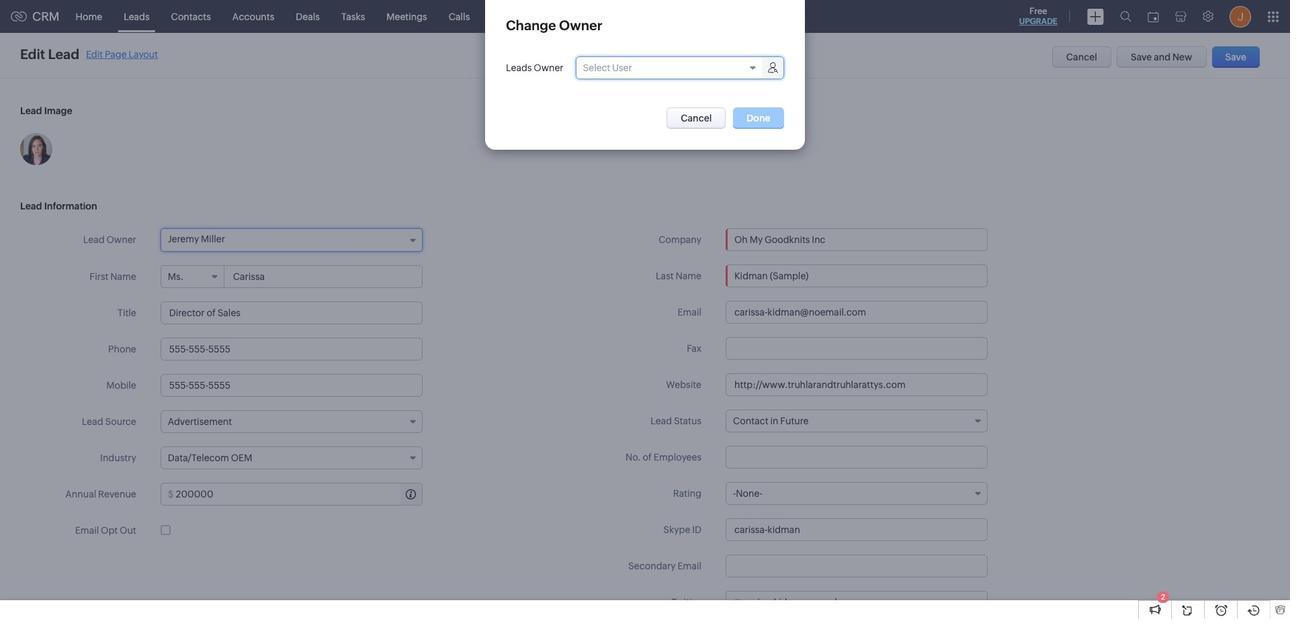 Task type: describe. For each thing, give the bounding box(es) containing it.
image
[[44, 106, 72, 116]]

owner for change owner
[[559, 17, 603, 33]]

employees
[[654, 452, 702, 463]]

home link
[[65, 0, 113, 33]]

of
[[643, 452, 652, 463]]

rating
[[673, 489, 702, 499]]

meetings
[[387, 11, 427, 22]]

accounts link
[[222, 0, 285, 33]]

title
[[118, 308, 136, 319]]

free
[[1030, 6, 1047, 16]]

website
[[666, 380, 702, 390]]

calls link
[[438, 0, 481, 33]]

cancel for the left cancel button
[[681, 113, 712, 124]]

name for last name
[[676, 271, 702, 282]]

profile element
[[1222, 0, 1259, 33]]

owner for leads owner
[[534, 62, 564, 73]]

leads for leads owner
[[506, 62, 532, 73]]

search image
[[1120, 11, 1132, 22]]

first
[[90, 272, 108, 282]]

save button
[[1212, 46, 1260, 68]]

lead information
[[20, 201, 97, 212]]

1 horizontal spatial cancel button
[[1052, 46, 1112, 68]]

home
[[76, 11, 102, 22]]

select
[[583, 62, 611, 73]]

accounts
[[232, 11, 274, 22]]

crm link
[[11, 9, 60, 24]]

change owner
[[506, 17, 603, 33]]

mobile
[[106, 380, 136, 391]]

information
[[44, 201, 97, 212]]

no. of employees
[[626, 452, 702, 463]]

opt
[[101, 526, 118, 536]]

and
[[1154, 52, 1171, 62]]

cancel for cancel button to the right
[[1066, 52, 1097, 62]]

0 horizontal spatial cancel button
[[667, 108, 726, 129]]

profile image
[[1230, 6, 1251, 27]]

user
[[612, 62, 632, 73]]

company
[[659, 235, 702, 245]]

leads for leads
[[124, 11, 150, 22]]

name for first name
[[110, 272, 136, 282]]

miller
[[201, 234, 225, 245]]

email for email opt out
[[75, 526, 99, 536]]

image image
[[20, 133, 52, 165]]

contacts link
[[160, 0, 222, 33]]

lead for lead source
[[82, 417, 103, 427]]

deals
[[296, 11, 320, 22]]

search element
[[1112, 0, 1140, 33]]

change
[[506, 17, 556, 33]]

lead for lead image
[[20, 106, 42, 116]]

skype
[[663, 525, 690, 536]]

no.
[[626, 452, 641, 463]]

id
[[692, 525, 702, 536]]

save for save and new
[[1131, 52, 1152, 62]]

leads owner
[[506, 62, 564, 73]]

edit page layout link
[[86, 49, 158, 59]]

jeremy
[[168, 234, 199, 245]]



Task type: vqa. For each thing, say whether or not it's contained in the screenshot.
Lead Status
yes



Task type: locate. For each thing, give the bounding box(es) containing it.
email up fax
[[678, 307, 702, 318]]

layout
[[129, 49, 158, 59]]

create menu image
[[1087, 8, 1104, 25]]

lead left information
[[20, 201, 42, 212]]

name
[[676, 271, 702, 282], [110, 272, 136, 282]]

cancel button
[[1052, 46, 1112, 68], [667, 108, 726, 129]]

page
[[105, 49, 127, 59]]

leads link
[[113, 0, 160, 33]]

lead status
[[651, 416, 702, 427]]

source
[[105, 417, 136, 427]]

lead for lead information
[[20, 201, 42, 212]]

lead left source
[[82, 417, 103, 427]]

cancel button down "create menu" icon
[[1052, 46, 1112, 68]]

edit inside edit lead edit page layout
[[86, 49, 103, 59]]

2 vertical spatial owner
[[107, 235, 136, 245]]

calendar image
[[1148, 11, 1159, 22]]

name right last
[[676, 271, 702, 282]]

0 vertical spatial owner
[[559, 17, 603, 33]]

0 vertical spatial cancel button
[[1052, 46, 1112, 68]]

tasks
[[341, 11, 365, 22]]

edit
[[20, 46, 45, 62], [86, 49, 103, 59]]

owner
[[559, 17, 603, 33], [534, 62, 564, 73], [107, 235, 136, 245]]

save and new button
[[1117, 46, 1207, 68]]

out
[[120, 526, 136, 536]]

save
[[1131, 52, 1152, 62], [1226, 52, 1247, 62]]

annual revenue
[[65, 489, 136, 500]]

0 horizontal spatial leads
[[124, 11, 150, 22]]

annual
[[65, 489, 96, 500]]

1 vertical spatial cancel button
[[667, 108, 726, 129]]

tasks link
[[331, 0, 376, 33]]

leads up layout
[[124, 11, 150, 22]]

last
[[656, 271, 674, 282]]

email up twitter
[[678, 561, 702, 572]]

lead
[[48, 46, 79, 62], [20, 106, 42, 116], [20, 201, 42, 212], [83, 235, 105, 245], [651, 416, 672, 427], [82, 417, 103, 427]]

1 vertical spatial leads
[[506, 62, 532, 73]]

leads down 'change'
[[506, 62, 532, 73]]

0 vertical spatial cancel
[[1066, 52, 1097, 62]]

last name
[[656, 271, 702, 282]]

lead for lead owner
[[83, 235, 105, 245]]

new
[[1173, 52, 1193, 62]]

lead left the image
[[20, 106, 42, 116]]

calls
[[449, 11, 470, 22]]

leads
[[124, 11, 150, 22], [506, 62, 532, 73]]

0 horizontal spatial name
[[110, 272, 136, 282]]

secondary email
[[628, 561, 702, 572]]

meetings link
[[376, 0, 438, 33]]

lead left status
[[651, 416, 672, 427]]

cancel button down select user field at the top of page
[[667, 108, 726, 129]]

deals link
[[285, 0, 331, 33]]

2
[[1161, 593, 1165, 601]]

name right first
[[110, 272, 136, 282]]

lead image
[[20, 106, 72, 116]]

lead down crm
[[48, 46, 79, 62]]

industry
[[100, 453, 136, 464]]

lead up first
[[83, 235, 105, 245]]

1 save from the left
[[1131, 52, 1152, 62]]

crm
[[32, 9, 60, 24]]

email
[[678, 307, 702, 318], [75, 526, 99, 536], [678, 561, 702, 572]]

reports link
[[481, 0, 536, 33]]

owner up the "select"
[[559, 17, 603, 33]]

save for save
[[1226, 52, 1247, 62]]

cancel down select user field at the top of page
[[681, 113, 712, 124]]

1 vertical spatial owner
[[534, 62, 564, 73]]

upgrade
[[1019, 17, 1058, 26]]

0 vertical spatial email
[[678, 307, 702, 318]]

skype id
[[663, 525, 702, 536]]

twitter
[[672, 597, 702, 608]]

save and new
[[1131, 52, 1193, 62]]

secondary
[[628, 561, 676, 572]]

lead owner
[[83, 235, 136, 245]]

edit lead edit page layout
[[20, 46, 158, 62]]

1 horizontal spatial leads
[[506, 62, 532, 73]]

edit left page
[[86, 49, 103, 59]]

contacts
[[171, 11, 211, 22]]

first name
[[90, 272, 136, 282]]

lead for lead status
[[651, 416, 672, 427]]

select user
[[583, 62, 632, 73]]

lead source
[[82, 417, 136, 427]]

owner down change owner
[[534, 62, 564, 73]]

reports
[[491, 11, 526, 22]]

0 horizontal spatial cancel
[[681, 113, 712, 124]]

campaigns
[[547, 11, 597, 22]]

campaigns link
[[536, 0, 608, 33]]

1 vertical spatial email
[[75, 526, 99, 536]]

create menu element
[[1079, 0, 1112, 33]]

1 horizontal spatial name
[[676, 271, 702, 282]]

owner up first name
[[107, 235, 136, 245]]

edit down crm link
[[20, 46, 45, 62]]

phone
[[108, 344, 136, 355]]

email left opt on the left bottom of the page
[[75, 526, 99, 536]]

email opt out
[[75, 526, 136, 536]]

None text field
[[726, 265, 988, 288], [726, 337, 988, 360], [160, 338, 423, 361], [726, 374, 988, 396], [726, 446, 988, 469], [726, 519, 988, 542], [726, 265, 988, 288], [726, 337, 988, 360], [160, 338, 423, 361], [726, 374, 988, 396], [726, 446, 988, 469], [726, 519, 988, 542]]

0 vertical spatial leads
[[124, 11, 150, 22]]

owner for lead owner
[[107, 235, 136, 245]]

save left the and
[[1131, 52, 1152, 62]]

2 vertical spatial email
[[678, 561, 702, 572]]

1 vertical spatial cancel
[[681, 113, 712, 124]]

revenue
[[98, 489, 136, 500]]

cancel
[[1066, 52, 1097, 62], [681, 113, 712, 124]]

cancel down "create menu" icon
[[1066, 52, 1097, 62]]

jeremy miller
[[168, 234, 225, 245]]

free upgrade
[[1019, 6, 1058, 26]]

1 horizontal spatial edit
[[86, 49, 103, 59]]

1 horizontal spatial cancel
[[1066, 52, 1097, 62]]

fax
[[687, 343, 702, 354]]

Select User field
[[576, 57, 783, 79]]

0 horizontal spatial save
[[1131, 52, 1152, 62]]

email for email
[[678, 307, 702, 318]]

1 horizontal spatial save
[[1226, 52, 1247, 62]]

status
[[674, 416, 702, 427]]

save down profile element
[[1226, 52, 1247, 62]]

None text field
[[225, 266, 422, 288], [726, 301, 988, 324], [160, 302, 423, 325], [160, 374, 423, 397], [176, 484, 422, 505], [726, 555, 988, 578], [744, 592, 987, 614], [225, 266, 422, 288], [726, 301, 988, 324], [160, 302, 423, 325], [160, 374, 423, 397], [176, 484, 422, 505], [726, 555, 988, 578], [744, 592, 987, 614]]

0 horizontal spatial edit
[[20, 46, 45, 62]]

2 save from the left
[[1226, 52, 1247, 62]]



